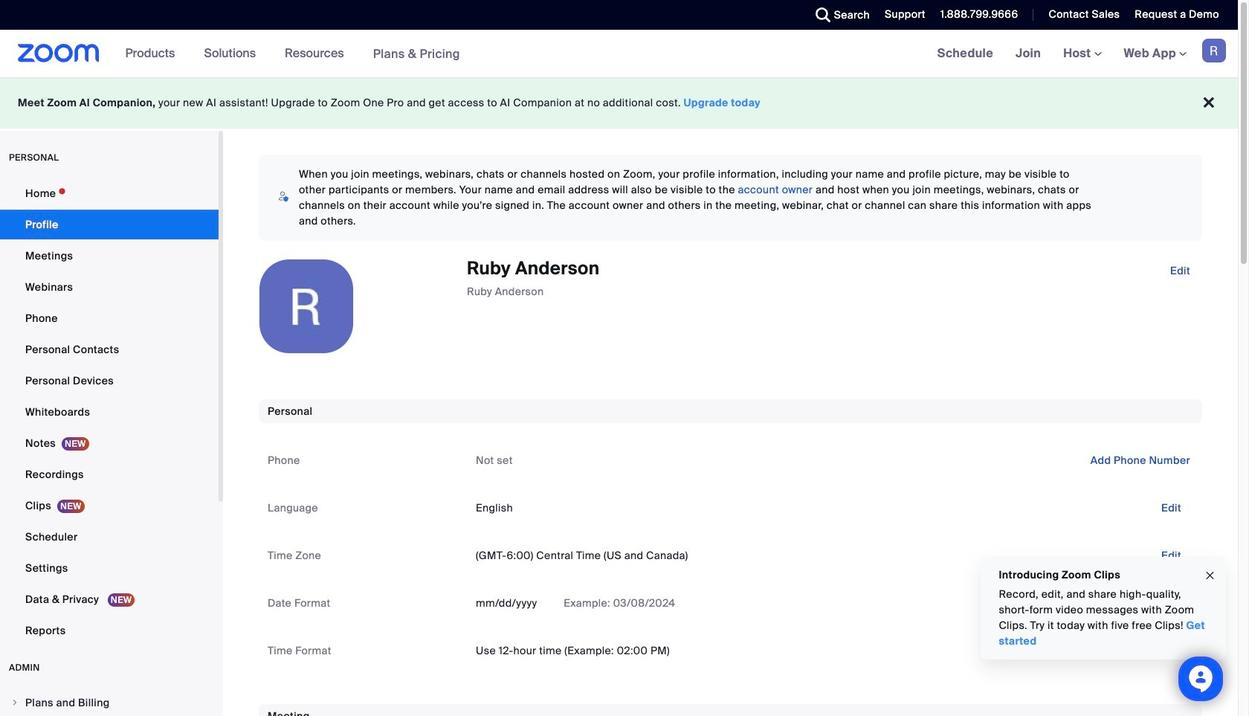 Task type: describe. For each thing, give the bounding box(es) containing it.
profile picture image
[[1202, 39, 1226, 62]]

edit user photo image
[[294, 300, 318, 313]]

meetings navigation
[[926, 30, 1238, 78]]

product information navigation
[[114, 30, 471, 78]]

close image
[[1205, 567, 1217, 584]]

user photo image
[[260, 260, 353, 353]]

personal menu menu
[[0, 178, 219, 647]]



Task type: vqa. For each thing, say whether or not it's contained in the screenshot.
"next" "image"
no



Task type: locate. For each thing, give the bounding box(es) containing it.
zoom logo image
[[18, 44, 99, 62]]

menu item
[[0, 689, 219, 716]]

banner
[[0, 30, 1238, 78]]

footer
[[0, 77, 1238, 129]]

right image
[[10, 698, 19, 707]]



